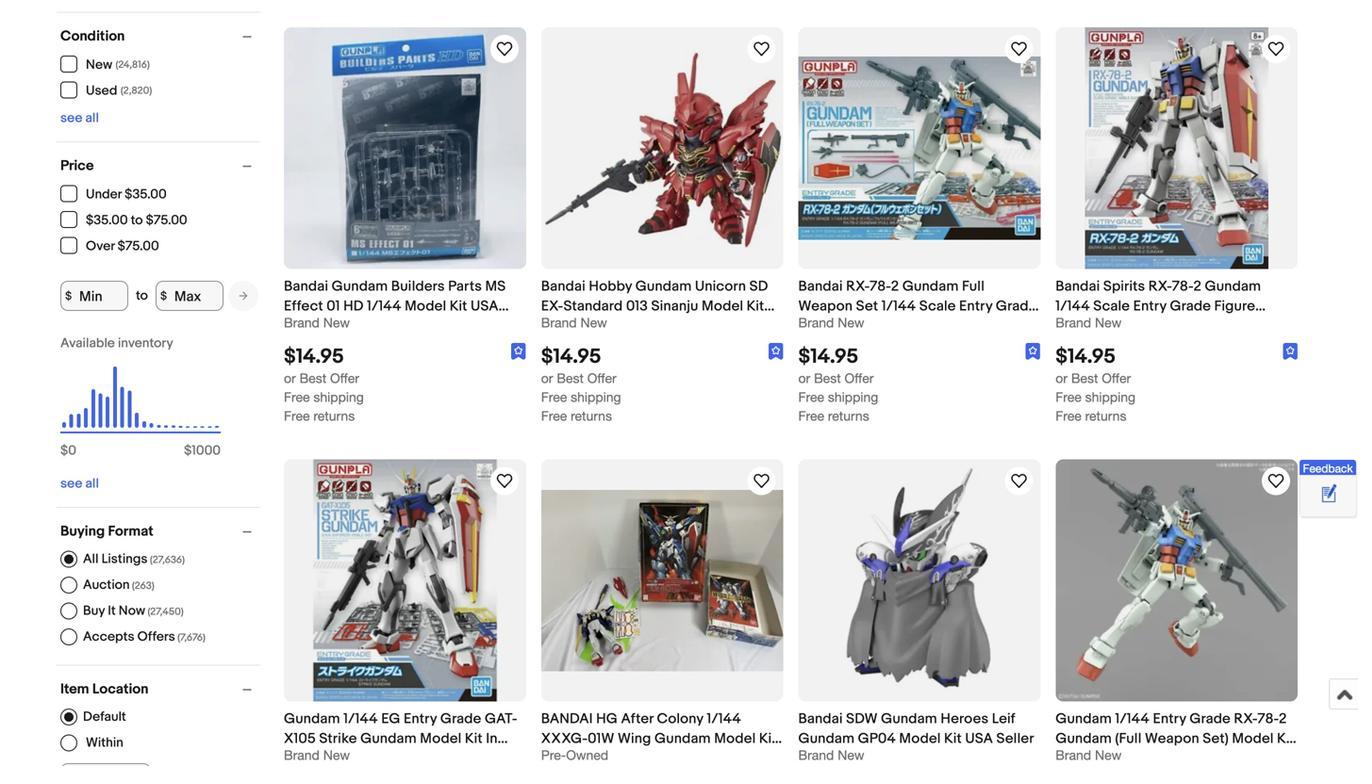 Task type: vqa. For each thing, say whether or not it's contained in the screenshot.
the Guarantee
no



Task type: describe. For each thing, give the bounding box(es) containing it.
pre-owned
[[541, 748, 608, 763]]

colony
[[657, 711, 703, 728]]

scale inside bandai spirits rx-78-2 gundam 1/144 scale entry grade figure model kit usa
[[1093, 298, 1130, 315]]

gundam 1/144 entry grade rx-78-2 gundam (full weapon set) model kit in stock eg heading
[[1056, 711, 1296, 767]]

or for bandai rx-78-2 gundam full weapon set 1/144 scale entry grade model kit usa
[[798, 371, 810, 386]]

eg inside gundam 1/144 eg entry grade gat- x105 strike gundam model kit in stock usa seller
[[381, 711, 400, 728]]

seller inside bandai sdw gundam heroes leif gundam gp04 model kit usa seller brand new
[[996, 731, 1034, 748]]

usa inside bandai hobby gundam unicorn sd ex-standard 013 sinanju model kit us seller usa
[[603, 318, 631, 335]]

gundam inside bandai hg after colony 1/144 xxxg-01w wing gundam model kit built used
[[655, 731, 711, 748]]

seller for ex-
[[563, 318, 600, 335]]

watch bandai rx-78-2 gundam full weapon set 1/144 scale entry grade model kit usa image
[[1008, 38, 1030, 60]]

2 inside bandai spirits rx-78-2 gundam 1/144 scale entry grade figure model kit usa
[[1194, 278, 1202, 295]]

entry inside gundam 1/144 entry grade rx-78-2 gundam (full weapon set) model kit in stock eg
[[1153, 711, 1186, 728]]

$14.95 for bandai hobby gundam unicorn sd ex-standard 013 sinanju model kit us seller usa
[[541, 345, 601, 369]]

location
[[92, 681, 149, 698]]

builders
[[391, 278, 445, 295]]

auction (263)
[[83, 577, 154, 594]]

graph of available inventory between $0 and $1000+ image
[[60, 336, 221, 469]]

buy it now (27,450)
[[83, 603, 184, 619]]

see all for price
[[60, 476, 99, 492]]

$35.00 to $75.00 link
[[60, 211, 188, 229]]

(263)
[[132, 580, 154, 593]]

gat-
[[485, 711, 518, 728]]

seller for effect
[[284, 318, 322, 335]]

or best offer free shipping free returns for bandai hobby gundam unicorn sd ex-standard 013 sinanju model kit us seller usa
[[541, 371, 621, 424]]

brand new for hd
[[284, 315, 350, 331]]

all for condition
[[85, 110, 99, 126]]

bandai
[[541, 711, 593, 728]]

gundam right leif
[[1056, 711, 1112, 728]]

sdw
[[846, 711, 878, 728]]

ex-
[[541, 298, 564, 315]]

(2,820)
[[121, 85, 152, 97]]

owned
[[566, 748, 608, 763]]

buying format button
[[60, 523, 260, 540]]

condition button
[[60, 28, 260, 45]]

wing
[[618, 731, 651, 748]]

bandai spirits rx-78-2 gundam 1/144 scale entry grade figure model kit usa
[[1056, 278, 1261, 335]]

returns for bandai rx-78-2 gundam full weapon set 1/144 scale entry grade model kit usa
[[828, 409, 869, 424]]

model inside bandai sdw gundam heroes leif gundam gp04 model kit usa seller brand new
[[899, 731, 941, 748]]

listings
[[101, 552, 148, 568]]

bandai for 01
[[284, 278, 328, 295]]

shipping for bandai gundam builders parts ms effect 01 hd 1/144 model kit usa seller
[[313, 390, 364, 405]]

1 vertical spatial $75.00
[[118, 239, 159, 255]]

1/144 inside bandai spirits rx-78-2 gundam 1/144 scale entry grade figure model kit usa
[[1056, 298, 1090, 315]]

stock inside gundam 1/144 entry grade rx-78-2 gundam (full weapon set) model kit in stock eg
[[1071, 751, 1109, 767]]

or best offer free shipping free returns for bandai spirits rx-78-2 gundam 1/144 scale entry grade figure model kit usa
[[1056, 371, 1136, 424]]

now
[[119, 603, 145, 619]]

bandai hobby gundam unicorn sd ex-standard 013 sinanju model kit us seller usa link
[[541, 277, 783, 335]]

new for gundam 1/144 eg entry grade gat- x105 strike gundam model kit in stock usa seller
[[323, 748, 350, 763]]

watch bandai sdw gundam heroes leif gundam gp04 model kit usa seller image
[[1008, 470, 1030, 493]]

item
[[60, 681, 89, 698]]

01
[[327, 298, 340, 315]]

bandai rx-78-2 gundam full weapon set 1/144 scale entry grade model kit usa
[[798, 278, 1037, 335]]

grade inside gundam 1/144 eg entry grade gat- x105 strike gundam model kit in stock usa seller
[[440, 711, 481, 728]]

full
[[962, 278, 985, 295]]

watch gundam 1/144 entry grade rx-78-2 gundam (full weapon set) model kit in stock eg image
[[1265, 470, 1287, 493]]

condition
[[60, 28, 125, 45]]

brand for bandai gundam builders parts ms effect 01 hd 1/144 model kit usa seller
[[284, 315, 320, 331]]

parts
[[448, 278, 482, 295]]

or for bandai gundam builders parts ms effect 01 hd 1/144 model kit usa seller
[[284, 371, 296, 386]]

see for condition
[[60, 110, 82, 126]]

78- inside "bandai rx-78-2 gundam full weapon set 1/144 scale entry grade model kit usa"
[[870, 278, 891, 295]]

bandai hg after colony 1/144 xxxg-01w wing gundam model kit built used heading
[[541, 711, 782, 767]]

hd
[[343, 298, 364, 315]]

best for bandai hobby gundam unicorn sd ex-standard 013 sinanju model kit us seller usa
[[557, 371, 584, 386]]

model inside bandai hobby gundam unicorn sd ex-standard 013 sinanju model kit us seller usa
[[702, 298, 743, 315]]

used (2,820)
[[86, 83, 152, 99]]

entry inside gundam 1/144 eg entry grade gat- x105 strike gundam model kit in stock usa seller
[[404, 711, 437, 728]]

013
[[626, 298, 648, 315]]

ms
[[485, 278, 506, 295]]

gundam 1/144 entry grade rx-78-2 gundam (full weapon set) model kit in stock eg image
[[1056, 460, 1298, 702]]

accepts offers (7,676)
[[83, 629, 205, 645]]

price
[[60, 158, 94, 174]]

gundam up gp04
[[881, 711, 937, 728]]

gundam 1/144 eg entry grade gat- x105 strike gundam model kit in stock usa seller heading
[[284, 711, 518, 767]]

78- inside bandai spirits rx-78-2 gundam 1/144 scale entry grade figure model kit usa
[[1172, 278, 1194, 295]]

gundam up seller on the left of the page
[[360, 731, 417, 748]]

model inside bandai hg after colony 1/144 xxxg-01w wing gundam model kit built used
[[714, 731, 756, 748]]

sd
[[750, 278, 768, 295]]

feedback
[[1303, 462, 1353, 475]]

rx- inside bandai spirits rx-78-2 gundam 1/144 scale entry grade figure model kit usa
[[1149, 278, 1172, 295]]

usa inside gundam 1/144 eg entry grade gat- x105 strike gundam model kit in stock usa seller
[[325, 751, 353, 767]]

model inside "bandai rx-78-2 gundam full weapon set 1/144 scale entry grade model kit usa"
[[798, 318, 840, 335]]

sinanju
[[651, 298, 698, 315]]

0
[[68, 443, 76, 459]]

1000
[[192, 443, 221, 459]]

watch bandai spirits rx-78-2 gundam 1/144 scale entry grade figure model kit usa image
[[1265, 38, 1287, 60]]

see all button for price
[[60, 476, 99, 492]]

within
[[86, 736, 123, 752]]

bandai hobby gundam unicorn sd ex-standard 013 sinanju model kit us seller usa
[[541, 278, 768, 335]]

rx- inside gundam 1/144 entry grade rx-78-2 gundam (full weapon set) model kit in stock eg
[[1234, 711, 1258, 728]]

new for bandai rx-78-2 gundam full weapon set 1/144 scale entry grade model kit usa
[[838, 315, 864, 331]]

brand for bandai rx-78-2 gundam full weapon set 1/144 scale entry grade model kit usa
[[798, 315, 834, 331]]

0 vertical spatial used
[[86, 83, 117, 99]]

bandai sdw gundam heroes leif gundam gp04 model kit usa seller link
[[798, 710, 1041, 748]]

auction
[[83, 577, 130, 594]]

0 vertical spatial $75.00
[[146, 213, 187, 229]]

usa inside bandai gundam builders parts ms effect 01 hd 1/144 model kit usa seller
[[471, 298, 499, 315]]

or for bandai spirits rx-78-2 gundam 1/144 scale entry grade figure model kit usa
[[1056, 371, 1068, 386]]

$ 1000
[[184, 443, 221, 459]]

brand for bandai spirits rx-78-2 gundam 1/144 scale entry grade figure model kit usa
[[1056, 315, 1091, 331]]

usa inside bandai sdw gundam heroes leif gundam gp04 model kit usa seller brand new
[[965, 731, 993, 748]]

watch bandai gundam builders parts ms effect 01 hd 1/144 model kit usa seller image
[[493, 38, 516, 60]]

(27,450)
[[148, 606, 184, 618]]

Minimum Value in $ text field
[[60, 281, 128, 311]]

1 vertical spatial to
[[136, 288, 148, 304]]

all listings (27,636)
[[83, 552, 185, 568]]

used inside bandai hg after colony 1/144 xxxg-01w wing gundam model kit built used
[[574, 751, 608, 767]]

1/144 inside bandai gundam builders parts ms effect 01 hd 1/144 model kit usa seller
[[367, 298, 401, 315]]

$ 0
[[60, 443, 76, 459]]

gundam 1/144 entry grade rx-78-2 gundam (full weapon set) model kit in stock eg link
[[1056, 710, 1298, 767]]

$14.95 for bandai spirits rx-78-2 gundam 1/144 scale entry grade figure model kit usa
[[1056, 345, 1116, 369]]

standard
[[564, 298, 623, 315]]

brand for gundam 1/144 eg entry grade gat- x105 strike gundam model kit in stock usa seller
[[284, 748, 320, 763]]

brand inside bandai sdw gundam heroes leif gundam gp04 model kit usa seller brand new
[[798, 748, 834, 763]]

item location
[[60, 681, 149, 698]]

returns for bandai spirits rx-78-2 gundam 1/144 scale entry grade figure model kit usa
[[1085, 409, 1127, 424]]

bandai for 1/144
[[1056, 278, 1100, 295]]

format
[[108, 523, 153, 540]]

or best offer free shipping free returns for bandai gundam builders parts ms effect 01 hd 1/144 model kit usa seller
[[284, 371, 364, 424]]

item location button
[[60, 681, 260, 698]]

bandai hg after colony 1/144 xxxg-01w wing gundam model kit built used link
[[541, 710, 783, 767]]

offers
[[137, 629, 175, 645]]

figure
[[1214, 298, 1255, 315]]

price button
[[60, 158, 260, 174]]

gundam inside bandai hobby gundam unicorn sd ex-standard 013 sinanju model kit us seller usa
[[635, 278, 692, 295]]

gundam left (full
[[1056, 731, 1112, 748]]

buy
[[83, 603, 105, 619]]

gundam 1/144 eg entry grade gat- x105 strike gundam model kit in stock usa seller
[[284, 711, 518, 767]]

default link
[[60, 709, 126, 726]]

grade inside bandai spirits rx-78-2 gundam 1/144 scale entry grade figure model kit usa
[[1170, 298, 1211, 315]]

see all for condition
[[60, 110, 99, 126]]

 (27,450) Items text field
[[145, 606, 184, 618]]

78- inside gundam 1/144 entry grade rx-78-2 gundam (full weapon set) model kit in stock eg
[[1258, 711, 1279, 728]]

model inside gundam 1/144 entry grade rx-78-2 gundam (full weapon set) model kit in stock eg
[[1232, 731, 1274, 748]]

$14.95 for bandai rx-78-2 gundam full weapon set 1/144 scale entry grade model kit usa
[[798, 345, 858, 369]]

kit inside bandai spirits rx-78-2 gundam 1/144 scale entry grade figure model kit usa
[[1101, 318, 1118, 335]]

bandai gundam builders parts ms effect 01 hd 1/144 model kit usa seller
[[284, 278, 506, 335]]

bandai gundam builders parts ms effect 01 hd 1/144 model kit usa seller link
[[284, 277, 526, 335]]

$35.00 inside $35.00 to $75.00 link
[[86, 213, 128, 229]]

x105
[[284, 731, 316, 748]]

shipping for bandai rx-78-2 gundam full weapon set 1/144 scale entry grade model kit usa
[[828, 390, 878, 405]]

bandai gundam builders parts ms effect 01 hd 1/144 model kit usa seller heading
[[284, 278, 509, 335]]

spirits
[[1103, 278, 1145, 295]]

unicorn
[[695, 278, 746, 295]]

gundam inside "bandai rx-78-2 gundam full weapon set 1/144 scale entry grade model kit usa"
[[902, 278, 959, 295]]

$ up buying format dropdown button in the left bottom of the page
[[184, 443, 192, 459]]

1/144 inside gundam 1/144 entry grade rx-78-2 gundam (full weapon set) model kit in stock eg
[[1115, 711, 1150, 728]]

2 inside "bandai rx-78-2 gundam full weapon set 1/144 scale entry grade model kit usa"
[[891, 278, 899, 295]]

strike
[[319, 731, 357, 748]]

kit inside bandai sdw gundam heroes leif gundam gp04 model kit usa seller brand new
[[944, 731, 962, 748]]

brand new for set
[[798, 315, 864, 331]]

entry inside bandai spirits rx-78-2 gundam 1/144 scale entry grade figure model kit usa
[[1133, 298, 1167, 315]]

bandai gundam builders parts ms effect 01 hd 1/144 model kit usa seller image
[[284, 27, 526, 269]]

2 inside gundam 1/144 entry grade rx-78-2 gundam (full weapon set) model kit in stock eg
[[1279, 711, 1287, 728]]

brand new for scale
[[1056, 315, 1122, 331]]

(27,636)
[[150, 554, 185, 567]]

rx- inside "bandai rx-78-2 gundam full weapon set 1/144 scale entry grade model kit usa"
[[846, 278, 870, 295]]

seller
[[356, 751, 404, 767]]

brand for bandai hobby gundam unicorn sd ex-standard 013 sinanju model kit us seller usa
[[541, 315, 577, 331]]

gp04
[[858, 731, 896, 748]]

offer for scale
[[1102, 371, 1131, 386]]

watch gundam 1/144 eg entry grade gat-x105 strike gundam model kit in stock usa seller image
[[493, 470, 516, 493]]

gundam up the x105
[[284, 711, 340, 728]]

bandai sdw gundam heroes leif gundam gp04 model kit usa seller image
[[798, 460, 1041, 702]]

leif
[[992, 711, 1015, 728]]

brand for gundam 1/144 entry grade rx-78-2 gundam (full weapon set) model kit in stock eg
[[1056, 748, 1091, 763]]

bandai hobby gundam unicorn sd ex-standard 013 sinanju model kit us seller usa image
[[541, 48, 783, 248]]

all for price
[[85, 476, 99, 492]]



Task type: locate. For each thing, give the bounding box(es) containing it.
xxxg-
[[541, 731, 588, 748]]

1 horizontal spatial weapon
[[1145, 731, 1199, 748]]

accepts
[[83, 629, 134, 645]]

stock
[[284, 751, 322, 767], [1071, 751, 1109, 767]]

weapon inside gundam 1/144 entry grade rx-78-2 gundam (full weapon set) model kit in stock eg
[[1145, 731, 1199, 748]]

gundam up figure
[[1205, 278, 1261, 295]]

to down the under $35.00
[[131, 213, 143, 229]]

3 or best offer free shipping free returns from the left
[[798, 371, 878, 424]]

scale inside "bandai rx-78-2 gundam full weapon set 1/144 scale entry grade model kit usa"
[[919, 298, 956, 315]]

bandai spirits rx-78-2 gundam 1/144 scale entry grade figure model kit usa heading
[[1056, 278, 1266, 335]]

1 see all from the top
[[60, 110, 99, 126]]

seller down effect on the left top of page
[[284, 318, 322, 335]]

1 vertical spatial eg
[[1112, 751, 1131, 767]]

gundam
[[332, 278, 388, 295], [635, 278, 692, 295], [902, 278, 959, 295], [1205, 278, 1261, 295], [284, 711, 340, 728], [881, 711, 937, 728], [1056, 711, 1112, 728], [360, 731, 417, 748], [655, 731, 711, 748], [798, 731, 855, 748], [1056, 731, 1112, 748]]

available inventory
[[60, 336, 173, 352]]

brand new for gundam
[[1056, 748, 1122, 763]]

(full
[[1115, 731, 1142, 748]]

(7,676)
[[177, 632, 205, 644]]

0 vertical spatial eg
[[381, 711, 400, 728]]

model
[[405, 298, 446, 315], [702, 298, 743, 315], [798, 318, 840, 335], [1056, 318, 1097, 335], [420, 731, 462, 748], [714, 731, 756, 748], [899, 731, 941, 748], [1232, 731, 1274, 748]]

2 horizontal spatial rx-
[[1234, 711, 1258, 728]]

see all down 0
[[60, 476, 99, 492]]

4 or best offer free shipping free returns from the left
[[1056, 371, 1136, 424]]

bandai spirits rx-78-2 gundam 1/144 scale entry grade figure model kit usa link
[[1056, 277, 1298, 335]]

0 vertical spatial to
[[131, 213, 143, 229]]

buying format
[[60, 523, 153, 540]]

bandai left spirits
[[1056, 278, 1100, 295]]

new for gundam 1/144 entry grade rx-78-2 gundam (full weapon set) model kit in stock eg
[[1095, 748, 1122, 763]]

bandai spirits rx-78-2 gundam 1/144 scale entry grade figure model kit usa image
[[1085, 27, 1268, 269]]

0 vertical spatial see all button
[[60, 110, 99, 126]]

4 or from the left
[[1056, 371, 1068, 386]]

to
[[131, 213, 143, 229], [136, 288, 148, 304]]

$14.95 for bandai gundam builders parts ms effect 01 hd 1/144 model kit usa seller
[[284, 345, 344, 369]]

$75.00 down $35.00 to $75.00
[[118, 239, 159, 255]]

usa inside "bandai rx-78-2 gundam full weapon set 1/144 scale entry grade model kit usa"
[[864, 318, 892, 335]]

heroes
[[941, 711, 989, 728]]

bandai left "sdw"
[[798, 711, 843, 728]]

offer down bandai spirits rx-78-2 gundam 1/144 scale entry grade figure model kit usa
[[1102, 371, 1131, 386]]

used down new (24,816)
[[86, 83, 117, 99]]

best for bandai spirits rx-78-2 gundam 1/144 scale entry grade figure model kit usa
[[1071, 371, 1098, 386]]

bandai sdw gundam heroes leif gundam gp04 model kit usa seller heading
[[798, 711, 1034, 748]]

shipping for bandai spirits rx-78-2 gundam 1/144 scale entry grade figure model kit usa
[[1085, 390, 1136, 405]]

brand new
[[284, 315, 350, 331], [541, 315, 607, 331], [798, 315, 864, 331], [1056, 315, 1122, 331], [284, 748, 350, 763], [1056, 748, 1122, 763]]

inventory
[[118, 336, 173, 352]]

2
[[891, 278, 899, 295], [1194, 278, 1202, 295], [1279, 711, 1287, 728]]

0 horizontal spatial in
[[486, 731, 498, 748]]

bandai inside bandai gundam builders parts ms effect 01 hd 1/144 model kit usa seller
[[284, 278, 328, 295]]

offer for 013
[[587, 371, 617, 386]]

0 horizontal spatial used
[[86, 83, 117, 99]]

Maximum Value in $ text field
[[155, 281, 223, 311]]

new inside bandai sdw gundam heroes leif gundam gp04 model kit usa seller brand new
[[838, 748, 864, 763]]

1 see all button from the top
[[60, 110, 99, 126]]

(24,816)
[[116, 59, 150, 71]]

see up price
[[60, 110, 82, 126]]

scale
[[919, 298, 956, 315], [1093, 298, 1130, 315]]

bandai hg after colony 1/144 xxxg-01w wing gundam model kit built used
[[541, 711, 777, 767]]

hobby
[[589, 278, 632, 295]]

 (263) Items text field
[[130, 580, 154, 593]]

see down 0
[[60, 476, 82, 492]]

under $35.00
[[86, 187, 167, 203]]

us
[[541, 318, 560, 335]]

4 offer from the left
[[1102, 371, 1131, 386]]

in inside gundam 1/144 entry grade rx-78-2 gundam (full weapon set) model kit in stock eg
[[1056, 751, 1067, 767]]

1 vertical spatial all
[[85, 476, 99, 492]]

new for bandai hobby gundam unicorn sd ex-standard 013 sinanju model kit us seller usa
[[581, 315, 607, 331]]

1/144
[[367, 298, 401, 315], [882, 298, 916, 315], [1056, 298, 1090, 315], [343, 711, 378, 728], [707, 711, 741, 728], [1115, 711, 1150, 728]]

under
[[86, 187, 122, 203]]

gundam 1/144 eg entry grade gat- x105 strike gundam model kit in stock usa seller link
[[284, 710, 526, 767]]

usa down set
[[864, 318, 892, 335]]

0 vertical spatial see
[[60, 110, 82, 126]]

weapon left the set)
[[1145, 731, 1199, 748]]

1 vertical spatial $35.00
[[86, 213, 128, 229]]

bandai inside bandai sdw gundam heroes leif gundam gp04 model kit usa seller brand new
[[798, 711, 843, 728]]

set
[[856, 298, 878, 315]]

brand new for 013
[[541, 315, 607, 331]]

gundam down colony
[[655, 731, 711, 748]]

gundam 1/144 entry grade rx-78-2 gundam (full weapon set) model kit in stock eg
[[1056, 711, 1295, 767]]

or best offer free shipping free returns for bandai rx-78-2 gundam full weapon set 1/144 scale entry grade model kit usa
[[798, 371, 878, 424]]

model inside gundam 1/144 eg entry grade gat- x105 strike gundam model kit in stock usa seller
[[420, 731, 462, 748]]

returns
[[313, 409, 355, 424], [571, 409, 612, 424], [828, 409, 869, 424], [1085, 409, 1127, 424]]

model inside bandai spirits rx-78-2 gundam 1/144 scale entry grade figure model kit usa
[[1056, 318, 1097, 335]]

new for bandai gundam builders parts ms effect 01 hd 1/144 model kit usa seller
[[323, 315, 350, 331]]

$
[[65, 289, 72, 303], [160, 289, 167, 303], [60, 443, 68, 459], [184, 443, 192, 459]]

gundam inside bandai gundam builders parts ms effect 01 hd 1/144 model kit usa seller
[[332, 278, 388, 295]]

$14.95 down effect on the left top of page
[[284, 345, 344, 369]]

bandai rx-78-2 gundam full weapon set 1/144 scale entry grade model kit usa image
[[798, 57, 1041, 240]]

entry
[[959, 298, 993, 315], [1133, 298, 1167, 315], [404, 711, 437, 728], [1153, 711, 1186, 728]]

usa down heroes
[[965, 731, 993, 748]]

gundam down "sdw"
[[798, 731, 855, 748]]

kit inside gundam 1/144 eg entry grade gat- x105 strike gundam model kit in stock usa seller
[[465, 731, 483, 748]]

$35.00 up over $75.00 link
[[86, 213, 128, 229]]

0 vertical spatial all
[[85, 110, 99, 126]]

1 horizontal spatial in
[[1056, 751, 1067, 767]]

0 horizontal spatial rx-
[[846, 278, 870, 295]]

bandai rx-78-2 gundam full weapon set 1/144 scale entry grade model kit usa heading
[[798, 278, 1039, 335]]

1/144 inside bandai hg after colony 1/144 xxxg-01w wing gundam model kit built used
[[707, 711, 741, 728]]

bandai up ex-
[[541, 278, 586, 295]]

1 or best offer free shipping free returns from the left
[[284, 371, 364, 424]]

usa down the "013"
[[603, 318, 631, 335]]

4 best from the left
[[1071, 371, 1098, 386]]

$75.00 down the under $35.00
[[146, 213, 187, 229]]

built
[[541, 751, 570, 767]]

1 horizontal spatial 2
[[1194, 278, 1202, 295]]

1 vertical spatial in
[[1056, 751, 1067, 767]]

0 horizontal spatial 78-
[[870, 278, 891, 295]]

all
[[83, 552, 99, 568]]

grade inside gundam 1/144 entry grade rx-78-2 gundam (full weapon set) model kit in stock eg
[[1190, 711, 1231, 728]]

bandai for weapon
[[798, 278, 843, 295]]

scale down spirits
[[1093, 298, 1130, 315]]

see all button
[[60, 110, 99, 126], [60, 476, 99, 492]]

see all button for condition
[[60, 110, 99, 126]]

over
[[86, 239, 115, 255]]

1 $14.95 from the left
[[284, 345, 344, 369]]

3 returns from the left
[[828, 409, 869, 424]]

78-
[[870, 278, 891, 295], [1172, 278, 1194, 295], [1258, 711, 1279, 728]]

pre-
[[541, 748, 566, 763]]

$ up buying
[[60, 443, 68, 459]]

over $75.00 link
[[60, 237, 160, 255]]

all down used (2,820)
[[85, 110, 99, 126]]

0 vertical spatial weapon
[[798, 298, 853, 315]]

new
[[86, 57, 112, 73], [323, 315, 350, 331], [581, 315, 607, 331], [838, 315, 864, 331], [1095, 315, 1122, 331], [323, 748, 350, 763], [838, 748, 864, 763], [1095, 748, 1122, 763]]

gundam up hd
[[332, 278, 388, 295]]

gundam up 'sinanju' at the top of the page
[[635, 278, 692, 295]]

2 stock from the left
[[1071, 751, 1109, 767]]

used
[[86, 83, 117, 99], [574, 751, 608, 767]]

0 vertical spatial see all
[[60, 110, 99, 126]]

0 horizontal spatial eg
[[381, 711, 400, 728]]

usa down spirits
[[1122, 318, 1150, 335]]

3 offer from the left
[[845, 371, 874, 386]]

kit inside bandai hobby gundam unicorn sd ex-standard 013 sinanju model kit us seller usa
[[747, 298, 764, 315]]

brand new for strike
[[284, 748, 350, 763]]

new for bandai spirits rx-78-2 gundam 1/144 scale entry grade figure model kit usa
[[1095, 315, 1122, 331]]

kit inside bandai hg after colony 1/144 xxxg-01w wing gundam model kit built used
[[759, 731, 777, 748]]

see all
[[60, 110, 99, 126], [60, 476, 99, 492]]

under $35.00 link
[[60, 185, 168, 203]]

see
[[60, 110, 82, 126], [60, 476, 82, 492]]

1 best from the left
[[300, 371, 326, 386]]

 (27,636) Items text field
[[148, 554, 185, 567]]

usa down strike
[[325, 751, 353, 767]]

offer for hd
[[330, 371, 359, 386]]

1 offer from the left
[[330, 371, 359, 386]]

2 see from the top
[[60, 476, 82, 492]]

kit inside gundam 1/144 entry grade rx-78-2 gundam (full weapon set) model kit in stock eg
[[1277, 731, 1295, 748]]

see all button up price
[[60, 110, 99, 126]]

offer down hd
[[330, 371, 359, 386]]

bandai rx-78-2 gundam full weapon set 1/144 scale entry grade model kit usa link
[[798, 277, 1041, 335]]

bandai inside bandai hobby gundam unicorn sd ex-standard 013 sinanju model kit us seller usa
[[541, 278, 586, 295]]

default
[[83, 710, 126, 726]]

usa down ms
[[471, 298, 499, 315]]

weapon inside "bandai rx-78-2 gundam full weapon set 1/144 scale entry grade model kit usa"
[[798, 298, 853, 315]]

returns for bandai hobby gundam unicorn sd ex-standard 013 sinanju model kit us seller usa
[[571, 409, 612, 424]]

2 or from the left
[[541, 371, 553, 386]]

4 shipping from the left
[[1085, 390, 1136, 405]]

eg down (full
[[1112, 751, 1131, 767]]

or for bandai hobby gundam unicorn sd ex-standard 013 sinanju model kit us seller usa
[[541, 371, 553, 386]]

1 horizontal spatial seller
[[563, 318, 600, 335]]

$ up available on the left of the page
[[65, 289, 72, 303]]

see all button down 0
[[60, 476, 99, 492]]

2 horizontal spatial 2
[[1279, 711, 1287, 728]]

model inside bandai gundam builders parts ms effect 01 hd 1/144 model kit usa seller
[[405, 298, 446, 315]]

bandai inside "bandai rx-78-2 gundam full weapon set 1/144 scale entry grade model kit usa"
[[798, 278, 843, 295]]

it
[[108, 603, 116, 619]]

1 shipping from the left
[[313, 390, 364, 405]]

gundam inside bandai spirits rx-78-2 gundam 1/144 scale entry grade figure model kit usa
[[1205, 278, 1261, 295]]

buying
[[60, 523, 105, 540]]

2 shipping from the left
[[571, 390, 621, 405]]

0 vertical spatial $35.00
[[125, 187, 167, 203]]

0 horizontal spatial weapon
[[798, 298, 853, 315]]

all up buying
[[85, 476, 99, 492]]

$35.00 up $35.00 to $75.00
[[125, 187, 167, 203]]

seller inside bandai gundam builders parts ms effect 01 hd 1/144 model kit usa seller
[[284, 318, 322, 335]]

1 vertical spatial weapon
[[1145, 731, 1199, 748]]

see for price
[[60, 476, 82, 492]]

1 horizontal spatial stock
[[1071, 751, 1109, 767]]

new (24,816)
[[86, 57, 150, 73]]

0 horizontal spatial 2
[[891, 278, 899, 295]]

1 or from the left
[[284, 371, 296, 386]]

after
[[621, 711, 654, 728]]

offer down standard
[[587, 371, 617, 386]]

$14.95 down set
[[798, 345, 858, 369]]

watch bandai hg after colony 1/144 xxxg-01w wing gundam model kit built used image
[[750, 470, 773, 493]]

1 all from the top
[[85, 110, 99, 126]]

1 returns from the left
[[313, 409, 355, 424]]

 (7,676) Items text field
[[175, 632, 205, 644]]

0 vertical spatial in
[[486, 731, 498, 748]]

watch bandai hobby gundam unicorn sd ex-standard 013 sinanju model kit us seller usa image
[[750, 38, 773, 60]]

all
[[85, 110, 99, 126], [85, 476, 99, 492]]

2 $14.95 from the left
[[541, 345, 601, 369]]

seller
[[284, 318, 322, 335], [563, 318, 600, 335], [996, 731, 1034, 748]]

1 see from the top
[[60, 110, 82, 126]]

weapon left set
[[798, 298, 853, 315]]

1 horizontal spatial used
[[574, 751, 608, 767]]

1 horizontal spatial 78-
[[1172, 278, 1194, 295]]

scale right set
[[919, 298, 956, 315]]

1 vertical spatial see all
[[60, 476, 99, 492]]

2 offer from the left
[[587, 371, 617, 386]]

1 horizontal spatial scale
[[1093, 298, 1130, 315]]

rx-
[[846, 278, 870, 295], [1149, 278, 1172, 295], [1234, 711, 1258, 728]]

2 see all button from the top
[[60, 476, 99, 492]]

set)
[[1203, 731, 1229, 748]]

bandai sdw gundam heroes leif gundam gp04 model kit usa seller brand new
[[798, 711, 1034, 763]]

2 returns from the left
[[571, 409, 612, 424]]

over $75.00
[[86, 239, 159, 255]]

weapon
[[798, 298, 853, 315], [1145, 731, 1199, 748]]

1/144 inside "bandai rx-78-2 gundam full weapon set 1/144 scale entry grade model kit usa"
[[882, 298, 916, 315]]

seller down standard
[[563, 318, 600, 335]]

entry inside "bandai rx-78-2 gundam full weapon set 1/144 scale entry grade model kit usa"
[[959, 298, 993, 315]]

kit inside bandai gundam builders parts ms effect 01 hd 1/144 model kit usa seller
[[450, 298, 467, 315]]

usa inside bandai spirits rx-78-2 gundam 1/144 scale entry grade figure model kit usa
[[1122, 318, 1150, 335]]

01w
[[588, 731, 614, 748]]

4 returns from the left
[[1085, 409, 1127, 424]]

1 stock from the left
[[284, 751, 322, 767]]

offer down set
[[845, 371, 874, 386]]

2 or best offer free shipping free returns from the left
[[541, 371, 621, 424]]

seller down leif
[[996, 731, 1034, 748]]

4 $14.95 from the left
[[1056, 345, 1116, 369]]

1 horizontal spatial rx-
[[1149, 278, 1172, 295]]

seller inside bandai hobby gundam unicorn sd ex-standard 013 sinanju model kit us seller usa
[[563, 318, 600, 335]]

bandai for standard
[[541, 278, 586, 295]]

best for bandai rx-78-2 gundam full weapon set 1/144 scale entry grade model kit usa
[[814, 371, 841, 386]]

in inside gundam 1/144 eg entry grade gat- x105 strike gundam model kit in stock usa seller
[[486, 731, 498, 748]]

2 best from the left
[[557, 371, 584, 386]]

kit
[[450, 298, 467, 315], [747, 298, 764, 315], [843, 318, 861, 335], [1101, 318, 1118, 335], [465, 731, 483, 748], [759, 731, 777, 748], [944, 731, 962, 748], [1277, 731, 1295, 748]]

bandai right sd at the top right of page
[[798, 278, 843, 295]]

$14.95 down "us"
[[541, 345, 601, 369]]

bandai up effect on the left top of page
[[284, 278, 328, 295]]

used down 01w
[[574, 751, 608, 767]]

1 vertical spatial see
[[60, 476, 82, 492]]

3 shipping from the left
[[828, 390, 878, 405]]

$35.00 to $75.00
[[86, 213, 187, 229]]

0 horizontal spatial stock
[[284, 751, 322, 767]]

eg up seller on the left of the page
[[381, 711, 400, 728]]

3 $14.95 from the left
[[798, 345, 858, 369]]

bandai hobby gundam unicorn sd ex-standard 013 sinanju model kit us seller usa heading
[[541, 278, 775, 335]]

effect
[[284, 298, 323, 315]]

kit inside "bandai rx-78-2 gundam full weapon set 1/144 scale entry grade model kit usa"
[[843, 318, 861, 335]]

$14.95 down spirits
[[1056, 345, 1116, 369]]

1 horizontal spatial eg
[[1112, 751, 1131, 767]]

$75.00
[[146, 213, 187, 229], [118, 239, 159, 255]]

offer for set
[[845, 371, 874, 386]]

3 best from the left
[[814, 371, 841, 386]]

2 see all from the top
[[60, 476, 99, 492]]

available
[[60, 336, 115, 352]]

returns for bandai gundam builders parts ms effect 01 hd 1/144 model kit usa seller
[[313, 409, 355, 424]]

gundam left full
[[902, 278, 959, 295]]

2 scale from the left
[[1093, 298, 1130, 315]]

1 vertical spatial see all button
[[60, 476, 99, 492]]

2 horizontal spatial seller
[[996, 731, 1034, 748]]

grade inside "bandai rx-78-2 gundam full weapon set 1/144 scale entry grade model kit usa"
[[996, 298, 1037, 315]]

stock inside gundam 1/144 eg entry grade gat- x105 strike gundam model kit in stock usa seller
[[284, 751, 322, 767]]

$35.00 inside under $35.00 link
[[125, 187, 167, 203]]

0 horizontal spatial scale
[[919, 298, 956, 315]]

shipping for bandai hobby gundam unicorn sd ex-standard 013 sinanju model kit us seller usa
[[571, 390, 621, 405]]

$ up inventory
[[160, 289, 167, 303]]

bandai inside bandai spirits rx-78-2 gundam 1/144 scale entry grade figure model kit usa
[[1056, 278, 1100, 295]]

best for bandai gundam builders parts ms effect 01 hd 1/144 model kit usa seller
[[300, 371, 326, 386]]

1/144 inside gundam 1/144 eg entry grade gat- x105 strike gundam model kit in stock usa seller
[[343, 711, 378, 728]]

hg
[[596, 711, 618, 728]]

in
[[486, 731, 498, 748], [1056, 751, 1067, 767]]

0 horizontal spatial seller
[[284, 318, 322, 335]]

gundam 1/144 eg entry grade gat-x105 strike gundam model kit in stock usa seller image
[[284, 460, 526, 702]]

bandai hg after colony 1/144 xxxg-01w wing gundam model kit built used image
[[541, 490, 783, 672]]

2 horizontal spatial 78-
[[1258, 711, 1279, 728]]

see all up price
[[60, 110, 99, 126]]

3 or from the left
[[798, 371, 810, 386]]

1 vertical spatial used
[[574, 751, 608, 767]]

to left maximum value in $ text box
[[136, 288, 148, 304]]

eg inside gundam 1/144 entry grade rx-78-2 gundam (full weapon set) model kit in stock eg
[[1112, 751, 1131, 767]]

2 all from the top
[[85, 476, 99, 492]]

free
[[284, 390, 310, 405], [541, 390, 567, 405], [798, 390, 824, 405], [1056, 390, 1082, 405], [284, 409, 310, 424], [541, 409, 567, 424], [798, 409, 824, 424], [1056, 409, 1082, 424]]

1 scale from the left
[[919, 298, 956, 315]]



